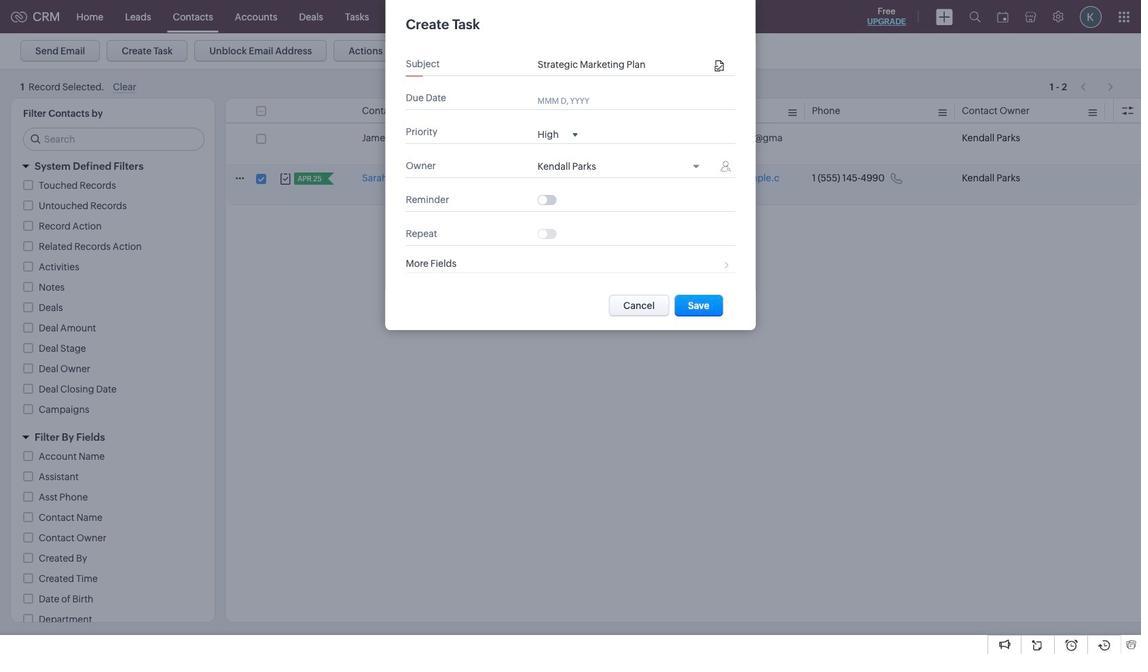 Task type: locate. For each thing, give the bounding box(es) containing it.
None submit
[[675, 295, 723, 317]]

Search text field
[[24, 128, 204, 150]]

None text field
[[538, 59, 712, 70]]

row group
[[226, 125, 1141, 205]]

None field
[[538, 128, 578, 140], [538, 161, 706, 174], [538, 128, 578, 140], [538, 161, 706, 174]]

2 navigation from the top
[[1074, 77, 1121, 96]]

navigation
[[1074, 74, 1121, 94], [1074, 77, 1121, 96]]

None button
[[609, 295, 669, 317]]

1 navigation from the top
[[1074, 74, 1121, 94]]



Task type: describe. For each thing, give the bounding box(es) containing it.
logo image
[[11, 11, 27, 22]]

subject name lookup image
[[715, 60, 724, 72]]

MMM d, yyyy text field
[[538, 95, 612, 106]]



Task type: vqa. For each thing, say whether or not it's contained in the screenshot.
Row Group
yes



